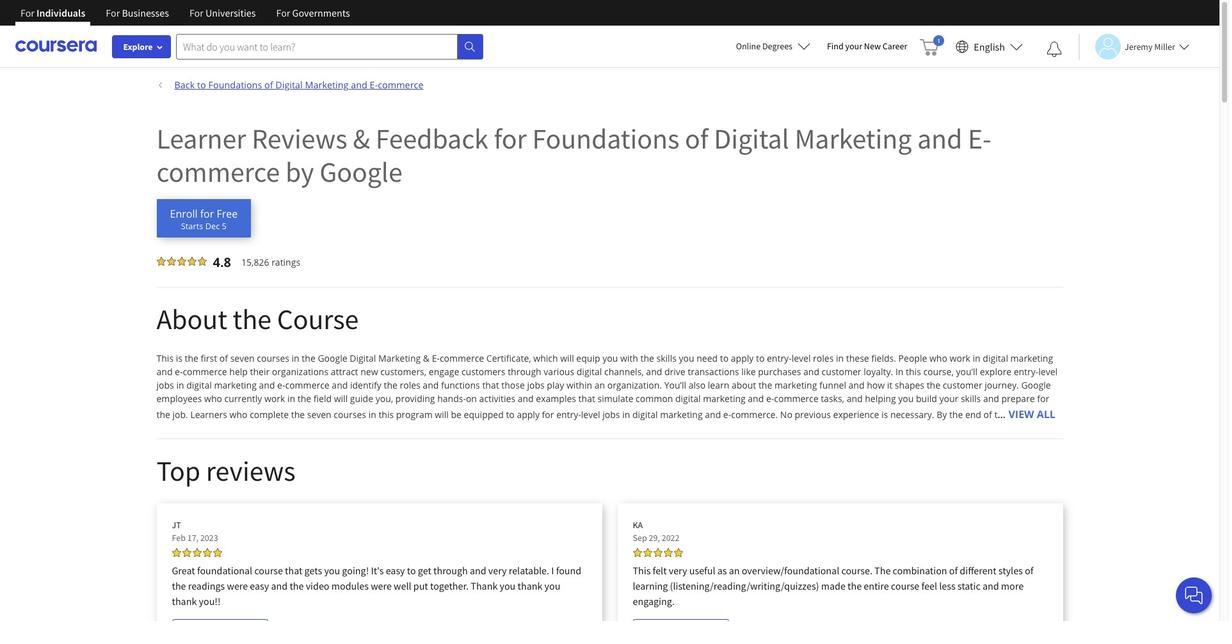 Task type: vqa. For each thing, say whether or not it's contained in the screenshot.
Course 2 • 11 hours •
no



Task type: describe. For each thing, give the bounding box(es) containing it.
first
[[201, 352, 217, 364]]

marketing up explore
[[1011, 352, 1054, 364]]

chat with us image
[[1184, 585, 1205, 606]]

1 vertical spatial seven
[[307, 409, 332, 421]]

different
[[960, 564, 997, 577]]

0 vertical spatial work
[[950, 352, 971, 364]]

through inside 'this is the first of seven courses in the google digital marketing & e-commerce certificate, which will equip you with the skills you need to apply to entry-level roles in these fields. people who work in digital marketing and e-commerce help their organizations attract new customers, engage customers through various digital channels, and drive transactions like purchases and customer loyalty. in this course, you'll explore entry-level jobs in digital marketing and e-commerce and identify the roles and functions that those jobs play within an organization. you'll also learn about the marketing funnel and how it shapes the customer journey.   google employees who currently work in the field will guide you, providing hands-on activities and examples that simulate common digital marketing and e-commerce tasks, and helping you build your skills and prepare for the job.   learners who complete the seven courses in this program will be equipped to apply for entry-level jobs in digital marketing and e-commerce. no previous experience is necessary.  by the end of t ... view all'
[[508, 366, 542, 378]]

top
[[157, 453, 201, 489]]

0 horizontal spatial who
[[204, 393, 222, 405]]

filled star image down the 2022
[[674, 548, 683, 557]]

0 horizontal spatial easy
[[250, 580, 269, 592]]

certificate,
[[487, 352, 531, 364]]

activities
[[479, 393, 516, 405]]

explore button
[[112, 35, 171, 58]]

1 vertical spatial apply
[[517, 409, 540, 421]]

you right thank
[[500, 580, 516, 592]]

fields.
[[872, 352, 897, 364]]

hands-
[[438, 393, 466, 405]]

you up 'drive'
[[679, 352, 695, 364]]

put
[[414, 580, 428, 592]]

career
[[883, 40, 908, 52]]

explore
[[980, 366, 1012, 378]]

these
[[847, 352, 870, 364]]

0 horizontal spatial courses
[[257, 352, 289, 364]]

very inside "this felt very useful as an overview/foundational course. the combination of different styles of learning (listening/reading/writing/quizzes) made the entire course feel less static and more engaging."
[[669, 564, 688, 577]]

15,826 ratings
[[241, 256, 300, 268]]

1 horizontal spatial will
[[435, 409, 449, 421]]

course inside "this felt very useful as an overview/foundational course. the combination of different styles of learning (listening/reading/writing/quizzes) made the entire course feel less static and more engaging."
[[891, 580, 920, 592]]

ka
[[633, 519, 643, 531]]

you!!
[[199, 595, 221, 608]]

new
[[865, 40, 881, 52]]

banner navigation
[[10, 0, 360, 35]]

this is the first of seven courses in the google digital marketing & e-commerce certificate, which will equip you with the skills you need to apply to entry-level roles in these fields. people who work in digital marketing and e-commerce help their organizations attract new customers, engage customers through various digital channels, and drive transactions like purchases and customer loyalty. in this course, you'll explore entry-level jobs in digital marketing and e-commerce and identify the roles and functions that those jobs play within an organization. you'll also learn about the marketing funnel and how it shapes the customer journey.   google employees who currently work in the field will guide you, providing hands-on activities and examples that simulate common digital marketing and e-commerce tasks, and helping you build your skills and prepare for the job.   learners who complete the seven courses in this program will be equipped to apply for entry-level jobs in digital marketing and e-commerce. no previous experience is necessary.  by the end of t ... view all
[[157, 352, 1058, 421]]

0 horizontal spatial marketing
[[305, 79, 349, 91]]

digital down common
[[633, 409, 658, 421]]

What do you want to learn? text field
[[176, 34, 458, 59]]

for inside enroll for free starts dec 5
[[200, 207, 214, 221]]

with
[[621, 352, 638, 364]]

0 vertical spatial foundations
[[208, 79, 262, 91]]

commerce down first
[[183, 366, 227, 378]]

5
[[222, 220, 227, 232]]

the up "organizations"
[[302, 352, 316, 364]]

through inside great foundational course that gets you going! it's easy to get through and very relatable. i found the readings were easy and the video modules were well put together. thank you thank you thank you!!
[[434, 564, 468, 577]]

to up purchases
[[756, 352, 765, 364]]

digital up employees
[[186, 379, 212, 391]]

transactions
[[688, 366, 740, 378]]

for for universities
[[190, 6, 204, 19]]

1 vertical spatial level
[[1039, 366, 1058, 378]]

i
[[552, 564, 554, 577]]

the down great
[[172, 580, 186, 592]]

customers
[[462, 366, 506, 378]]

people
[[899, 352, 928, 364]]

2 were from the left
[[371, 580, 392, 592]]

about
[[732, 379, 757, 391]]

0 vertical spatial is
[[176, 352, 182, 364]]

find your new career link
[[821, 38, 914, 54]]

marketing inside 'this is the first of seven courses in the google digital marketing & e-commerce certificate, which will equip you with the skills you need to apply to entry-level roles in these fields. people who work in digital marketing and e-commerce help their organizations attract new customers, engage customers through various digital channels, and drive transactions like purchases and customer loyalty. in this course, you'll explore entry-level jobs in digital marketing and e-commerce and identify the roles and functions that those jobs play within an organization. you'll also learn about the marketing funnel and how it shapes the customer journey.   google employees who currently work in the field will guide you, providing hands-on activities and examples that simulate common digital marketing and e-commerce tasks, and helping you build your skills and prepare for the job.   learners who complete the seven courses in this program will be equipped to apply for entry-level jobs in digital marketing and e-commerce. no previous experience is necessary.  by the end of t ... view all'
[[379, 352, 421, 364]]

also
[[689, 379, 706, 391]]

attract
[[331, 366, 358, 378]]

loyalty.
[[864, 366, 894, 378]]

enroll for free starts dec 5
[[170, 207, 238, 232]]

functions
[[441, 379, 480, 391]]

as
[[718, 564, 727, 577]]

the inside "this felt very useful as an overview/foundational course. the combination of different styles of learning (listening/reading/writing/quizzes) made the entire course feel less static and more engaging."
[[848, 580, 862, 592]]

like
[[742, 366, 756, 378]]

commerce up feedback
[[378, 79, 424, 91]]

0 vertical spatial digital
[[276, 79, 303, 91]]

2023
[[200, 532, 218, 544]]

0 horizontal spatial your
[[846, 40, 863, 52]]

new
[[361, 366, 378, 378]]

found
[[556, 564, 582, 577]]

0 horizontal spatial thank
[[172, 595, 197, 608]]

0 horizontal spatial work
[[264, 393, 285, 405]]

1 were from the left
[[227, 580, 248, 592]]

various
[[544, 366, 575, 378]]

this for this felt very useful as an overview/foundational course. the combination of different styles of learning (listening/reading/writing/quizzes) made the entire course feel less static and more engaging.
[[633, 564, 651, 577]]

learners
[[191, 409, 227, 421]]

1 vertical spatial this
[[379, 409, 394, 421]]

great foundational course that gets you going! it's easy to get through and very relatable. i found the readings were easy and the video modules were well put together. thank you thank you thank you!!
[[172, 564, 582, 608]]

0 horizontal spatial customer
[[822, 366, 862, 378]]

view all button
[[1008, 405, 1057, 423]]

0 vertical spatial that
[[482, 379, 499, 391]]

0 horizontal spatial seven
[[230, 352, 255, 364]]

more
[[1002, 580, 1024, 592]]

and inside "learner reviews & feedback for foundations of digital marketing and e- commerce by google"
[[918, 121, 963, 156]]

e- inside 'this is the first of seven courses in the google digital marketing & e-commerce certificate, which will equip you with the skills you need to apply to entry-level roles in these fields. people who work in digital marketing and e-commerce help their organizations attract new customers, engage customers through various digital channels, and drive transactions like purchases and customer loyalty. in this course, you'll explore entry-level jobs in digital marketing and e-commerce and identify the roles and functions that those jobs play within an organization. you'll also learn about the marketing funnel and how it shapes the customer journey.   google employees who currently work in the field will guide you, providing hands-on activities and examples that simulate common digital marketing and e-commerce tasks, and helping you build your skills and prepare for the job.   learners who complete the seven courses in this program will be equipped to apply for entry-level jobs in digital marketing and e-commerce. no previous experience is necessary.  by the end of t ... view all'
[[432, 352, 440, 364]]

going!
[[342, 564, 369, 577]]

end
[[966, 409, 982, 421]]

this felt very useful as an overview/foundational course. the combination of different styles of learning (listening/reading/writing/quizzes) made the entire course feel less static and more engaging.
[[633, 564, 1034, 608]]

15,826
[[241, 256, 269, 268]]

video
[[306, 580, 330, 592]]

you down i
[[545, 580, 561, 592]]

1 horizontal spatial apply
[[731, 352, 754, 364]]

chevron left image
[[157, 81, 164, 89]]

0 vertical spatial this
[[906, 366, 921, 378]]

to right back
[[197, 79, 206, 91]]

readings
[[188, 580, 225, 592]]

commerce inside "learner reviews & feedback for foundations of digital marketing and e- commerce by google"
[[157, 154, 280, 190]]

find your new career
[[827, 40, 908, 52]]

commerce down "organizations"
[[285, 379, 330, 391]]

1 horizontal spatial thank
[[518, 580, 543, 592]]

1 vertical spatial skills
[[961, 393, 981, 405]]

marketing down you'll
[[660, 409, 703, 421]]

filled star image down 17,
[[192, 548, 201, 557]]

0 vertical spatial who
[[930, 352, 948, 364]]

learning
[[633, 580, 668, 592]]

customers,
[[381, 366, 427, 378]]

filled star image left 4.8
[[198, 257, 207, 266]]

that inside great foundational course that gets you going! it's easy to get through and very relatable. i found the readings were easy and the video modules were well put together. thank you thank you thank you!!
[[285, 564, 303, 577]]

filled star image down sep on the bottom of the page
[[633, 548, 642, 557]]

journey.
[[985, 379, 1019, 391]]

for for governments
[[276, 6, 290, 19]]

learner
[[157, 121, 246, 156]]

governments
[[292, 6, 350, 19]]

0 vertical spatial level
[[792, 352, 811, 364]]

and inside "this felt very useful as an overview/foundational course. the combination of different styles of learning (listening/reading/writing/quizzes) made the entire course feel less static and more engaging."
[[983, 580, 1000, 592]]

e- down "learn"
[[724, 409, 732, 421]]

marketing down purchases
[[775, 379, 817, 391]]

program
[[396, 409, 433, 421]]

by
[[286, 154, 314, 190]]

e- up employees
[[175, 366, 183, 378]]

universities
[[206, 6, 256, 19]]

your inside 'this is the first of seven courses in the google digital marketing & e-commerce certificate, which will equip you with the skills you need to apply to entry-level roles in these fields. people who work in digital marketing and e-commerce help their organizations attract new customers, engage customers through various digital channels, and drive transactions like purchases and customer loyalty. in this course, you'll explore entry-level jobs in digital marketing and e-commerce and identify the roles and functions that those jobs play within an organization. you'll also learn about the marketing funnel and how it shapes the customer journey.   google employees who currently work in the field will guide you, providing hands-on activities and examples that simulate common digital marketing and e-commerce tasks, and helping you build your skills and prepare for the job.   learners who complete the seven courses in this program will be equipped to apply for entry-level jobs in digital marketing and e-commerce. no previous experience is necessary.  by the end of t ... view all'
[[940, 393, 959, 405]]

digital up explore
[[983, 352, 1009, 364]]

to down activities
[[506, 409, 515, 421]]

tasks,
[[821, 393, 845, 405]]

in down simulate
[[623, 409, 630, 421]]

feb
[[172, 532, 186, 544]]

1 vertical spatial google
[[318, 352, 347, 364]]

organizations
[[272, 366, 329, 378]]

course.
[[842, 564, 873, 577]]

in up "organizations"
[[292, 352, 300, 364]]

1 vertical spatial customer
[[943, 379, 983, 391]]

29,
[[649, 532, 660, 544]]

2 vertical spatial level
[[581, 409, 601, 421]]

be
[[451, 409, 462, 421]]

which
[[534, 352, 558, 364]]

back to foundations of digital marketing and e-commerce
[[175, 79, 424, 91]]

build
[[916, 393, 938, 405]]

the up their
[[233, 302, 272, 337]]

dec
[[205, 220, 220, 232]]

marketing down "learn"
[[703, 393, 746, 405]]

1 vertical spatial entry-
[[1014, 366, 1039, 378]]

for individuals
[[20, 6, 85, 19]]

the right by
[[950, 409, 963, 421]]

providing
[[396, 393, 435, 405]]

help
[[230, 366, 248, 378]]

well
[[394, 580, 412, 592]]

digital down the equip
[[577, 366, 602, 378]]

the left first
[[185, 352, 199, 364]]

helping
[[865, 393, 896, 405]]

funnel
[[820, 379, 847, 391]]

for governments
[[276, 6, 350, 19]]

2 horizontal spatial jobs
[[603, 409, 620, 421]]

...
[[998, 409, 1006, 421]]

1 vertical spatial roles
[[400, 379, 421, 391]]

the down course,
[[927, 379, 941, 391]]

the left video
[[290, 580, 304, 592]]

the down purchases
[[759, 379, 773, 391]]

overview/foundational
[[742, 564, 840, 577]]

course
[[277, 302, 359, 337]]

foundations inside "learner reviews & feedback for foundations of digital marketing and e- commerce by google"
[[532, 121, 680, 156]]



Task type: locate. For each thing, give the bounding box(es) containing it.
thank
[[471, 580, 498, 592]]

1 horizontal spatial very
[[669, 564, 688, 577]]

0 vertical spatial google
[[320, 154, 403, 190]]

2 for from the left
[[106, 6, 120, 19]]

jt feb 17, 2023
[[172, 519, 218, 544]]

1 vertical spatial an
[[729, 564, 740, 577]]

job.
[[173, 409, 188, 421]]

google inside "learner reviews & feedback for foundations of digital marketing and e- commerce by google"
[[320, 154, 403, 190]]

t
[[995, 409, 998, 421]]

0 horizontal spatial e-
[[370, 79, 378, 91]]

commerce up engage
[[440, 352, 484, 364]]

you'll
[[956, 366, 978, 378]]

0 vertical spatial customer
[[822, 366, 862, 378]]

course down combination
[[891, 580, 920, 592]]

in up you'll
[[973, 352, 981, 364]]

to inside great foundational course that gets you going! it's easy to get through and very relatable. i found the readings were easy and the video modules were well put together. thank you thank you thank you!!
[[407, 564, 416, 577]]

were down it's
[[371, 580, 392, 592]]

2 vertical spatial google
[[1022, 379, 1051, 391]]

1 vertical spatial thank
[[172, 595, 197, 608]]

very
[[489, 564, 507, 577], [669, 564, 688, 577]]

the right with
[[641, 352, 654, 364]]

0 vertical spatial entry-
[[767, 352, 792, 364]]

2 horizontal spatial who
[[930, 352, 948, 364]]

17,
[[187, 532, 199, 544]]

seven up help
[[230, 352, 255, 364]]

1 vertical spatial course
[[891, 580, 920, 592]]

0 vertical spatial skills
[[657, 352, 677, 364]]

level up all
[[1039, 366, 1058, 378]]

roles
[[813, 352, 834, 364], [400, 379, 421, 391]]

you'll
[[665, 379, 687, 391]]

2 vertical spatial who
[[230, 409, 248, 421]]

1 horizontal spatial easy
[[386, 564, 405, 577]]

0 vertical spatial &
[[353, 121, 370, 156]]

commerce.
[[732, 409, 778, 421]]

roles up funnel
[[813, 352, 834, 364]]

e-
[[175, 366, 183, 378], [277, 379, 285, 391], [767, 393, 774, 405], [724, 409, 732, 421]]

course inside great foundational course that gets you going! it's easy to get through and very relatable. i found the readings were easy and the video modules were well put together. thank you thank you thank you!!
[[255, 564, 283, 577]]

0 horizontal spatial this
[[157, 352, 174, 364]]

1 horizontal spatial skills
[[961, 393, 981, 405]]

identify
[[350, 379, 382, 391]]

1 horizontal spatial is
[[882, 409, 888, 421]]

0 vertical spatial this
[[157, 352, 174, 364]]

miller
[[1155, 41, 1176, 52]]

the left job.
[[157, 409, 170, 421]]

commerce up no
[[774, 393, 819, 405]]

1 horizontal spatial level
[[792, 352, 811, 364]]

0 vertical spatial seven
[[230, 352, 255, 364]]

that left gets
[[285, 564, 303, 577]]

the right complete
[[291, 409, 305, 421]]

will up various
[[561, 352, 574, 364]]

courses up their
[[257, 352, 289, 364]]

customer down you'll
[[943, 379, 983, 391]]

will right field
[[334, 393, 348, 405]]

0 horizontal spatial &
[[353, 121, 370, 156]]

1 vertical spatial your
[[940, 393, 959, 405]]

1 horizontal spatial jobs
[[527, 379, 545, 391]]

google
[[320, 154, 403, 190], [318, 352, 347, 364], [1022, 379, 1051, 391]]

thank
[[518, 580, 543, 592], [172, 595, 197, 608]]

easy down foundational
[[250, 580, 269, 592]]

how
[[867, 379, 885, 391]]

skills up 'drive'
[[657, 352, 677, 364]]

individuals
[[37, 6, 85, 19]]

course,
[[924, 366, 954, 378]]

this inside "this felt very useful as an overview/foundational course. the combination of different styles of learning (listening/reading/writing/quizzes) made the entire course feel less static and more engaging."
[[633, 564, 651, 577]]

0 vertical spatial marketing
[[305, 79, 349, 91]]

0 horizontal spatial apply
[[517, 409, 540, 421]]

1 horizontal spatial were
[[371, 580, 392, 592]]

very inside great foundational course that gets you going! it's easy to get through and very relatable. i found the readings were easy and the video modules were well put together. thank you thank you thank you!!
[[489, 564, 507, 577]]

employees
[[157, 393, 202, 405]]

&
[[353, 121, 370, 156], [423, 352, 430, 364]]

1 horizontal spatial this
[[906, 366, 921, 378]]

will left be
[[435, 409, 449, 421]]

0 horizontal spatial skills
[[657, 352, 677, 364]]

for for businesses
[[106, 6, 120, 19]]

digital down also
[[676, 393, 701, 405]]

it
[[887, 379, 893, 391]]

1 horizontal spatial an
[[729, 564, 740, 577]]

shapes
[[895, 379, 925, 391]]

1 vertical spatial will
[[334, 393, 348, 405]]

0 horizontal spatial an
[[595, 379, 605, 391]]

1 vertical spatial this
[[633, 564, 651, 577]]

very right felt
[[669, 564, 688, 577]]

reviews
[[252, 121, 347, 156]]

apply
[[731, 352, 754, 364], [517, 409, 540, 421]]

1 horizontal spatial digital
[[350, 352, 376, 364]]

4 for from the left
[[276, 6, 290, 19]]

online
[[736, 40, 761, 52]]

entry-
[[767, 352, 792, 364], [1014, 366, 1039, 378], [557, 409, 581, 421]]

foundations right back
[[208, 79, 262, 91]]

equip
[[577, 352, 600, 364]]

this for this is the first of seven courses in the google digital marketing & e-commerce certificate, which will equip you with the skills you need to apply to entry-level roles in these fields. people who work in digital marketing and e-commerce help their organizations attract new customers, engage customers through various digital channels, and drive transactions like purchases and customer loyalty. in this course, you'll explore entry-level jobs in digital marketing and e-commerce and identify the roles and functions that those jobs play within an organization. you'll also learn about the marketing funnel and how it shapes the customer journey.   google employees who currently work in the field will guide you, providing hands-on activities and examples that simulate common digital marketing and e-commerce tasks, and helping you build your skills and prepare for the job.   learners who complete the seven courses in this program will be equipped to apply for entry-level jobs in digital marketing and e-commerce. no previous experience is necessary.  by the end of t ... view all
[[157, 352, 174, 364]]

will
[[561, 352, 574, 364], [334, 393, 348, 405], [435, 409, 449, 421]]

jt
[[172, 519, 181, 531]]

0 vertical spatial thank
[[518, 580, 543, 592]]

2 horizontal spatial will
[[561, 352, 574, 364]]

to right the need at right
[[720, 352, 729, 364]]

an inside "this felt very useful as an overview/foundational course. the combination of different styles of learning (listening/reading/writing/quizzes) made the entire course feel less static and more engaging."
[[729, 564, 740, 577]]

1 vertical spatial foundations
[[532, 121, 680, 156]]

2 very from the left
[[669, 564, 688, 577]]

filled star image down 2023
[[213, 548, 222, 557]]

online degrees button
[[726, 32, 821, 60]]

1 vertical spatial easy
[[250, 580, 269, 592]]

0 vertical spatial your
[[846, 40, 863, 52]]

in up complete
[[288, 393, 295, 405]]

customer up funnel
[[822, 366, 862, 378]]

(listening/reading/writing/quizzes)
[[670, 580, 819, 592]]

e- inside "learner reviews & feedback for foundations of digital marketing and e- commerce by google"
[[968, 121, 992, 156]]

you,
[[376, 393, 393, 405]]

through up those at the left bottom of page
[[508, 366, 542, 378]]

2 vertical spatial will
[[435, 409, 449, 421]]

1 very from the left
[[489, 564, 507, 577]]

top reviews
[[157, 453, 296, 489]]

foundations
[[208, 79, 262, 91], [532, 121, 680, 156]]

google up the attract at the left of page
[[318, 352, 347, 364]]

easy
[[386, 564, 405, 577], [250, 580, 269, 592]]

0 horizontal spatial through
[[434, 564, 468, 577]]

for businesses
[[106, 6, 169, 19]]

1 horizontal spatial &
[[423, 352, 430, 364]]

felt
[[653, 564, 667, 577]]

your right find
[[846, 40, 863, 52]]

prepare
[[1002, 393, 1035, 405]]

3 for from the left
[[190, 6, 204, 19]]

previous
[[795, 409, 831, 421]]

foundational
[[197, 564, 252, 577]]

0 vertical spatial e-
[[370, 79, 378, 91]]

filled star image down 29,
[[643, 548, 652, 557]]

that up activities
[[482, 379, 499, 391]]

complete
[[250, 409, 289, 421]]

skills up the end
[[961, 393, 981, 405]]

it's
[[371, 564, 384, 577]]

play
[[547, 379, 564, 391]]

within
[[567, 379, 592, 391]]

0 horizontal spatial very
[[489, 564, 507, 577]]

your
[[846, 40, 863, 52], [940, 393, 959, 405]]

you right gets
[[324, 564, 340, 577]]

engage
[[429, 366, 459, 378]]

marketing
[[305, 79, 349, 91], [795, 121, 912, 156], [379, 352, 421, 364]]

& right reviews
[[353, 121, 370, 156]]

an inside 'this is the first of seven courses in the google digital marketing & e-commerce certificate, which will equip you with the skills you need to apply to entry-level roles in these fields. people who work in digital marketing and e-commerce help their organizations attract new customers, engage customers through various digital channels, and drive transactions like purchases and customer loyalty. in this course, you'll explore entry-level jobs in digital marketing and e-commerce and identify the roles and functions that those jobs play within an organization. you'll also learn about the marketing funnel and how it shapes the customer journey.   google employees who currently work in the field will guide you, providing hands-on activities and examples that simulate common digital marketing and e-commerce tasks, and helping you build your skills and prepare for the job.   learners who complete the seven courses in this program will be equipped to apply for entry-level jobs in digital marketing and e-commerce. no previous experience is necessary.  by the end of t ... view all'
[[595, 379, 605, 391]]

the up you,
[[384, 379, 398, 391]]

show notifications image
[[1047, 42, 1063, 57]]

0 vertical spatial roles
[[813, 352, 834, 364]]

english button
[[951, 26, 1029, 67]]

for left universities
[[190, 6, 204, 19]]

0 vertical spatial courses
[[257, 352, 289, 364]]

work up complete
[[264, 393, 285, 405]]

ratings
[[272, 256, 300, 268]]

2 vertical spatial digital
[[350, 352, 376, 364]]

for inside "learner reviews & feedback for foundations of digital marketing and e- commerce by google"
[[494, 121, 527, 156]]

feedback
[[376, 121, 489, 156]]

no
[[781, 409, 793, 421]]

shopping cart: 1 item image
[[921, 35, 945, 56]]

1 horizontal spatial courses
[[334, 409, 366, 421]]

in up employees
[[176, 379, 184, 391]]

0 vertical spatial through
[[508, 366, 542, 378]]

google up prepare
[[1022, 379, 1051, 391]]

courses
[[257, 352, 289, 364], [334, 409, 366, 421]]

you left with
[[603, 352, 618, 364]]

1 vertical spatial digital
[[714, 121, 790, 156]]

filled star image
[[198, 257, 207, 266], [172, 548, 181, 557], [192, 548, 201, 557], [213, 548, 222, 557], [633, 548, 642, 557], [643, 548, 652, 557], [674, 548, 683, 557]]

common
[[636, 393, 673, 405]]

of inside "learner reviews & feedback for foundations of digital marketing and e- commerce by google"
[[685, 121, 709, 156]]

1 vertical spatial marketing
[[795, 121, 912, 156]]

1 vertical spatial through
[[434, 564, 468, 577]]

1 vertical spatial work
[[264, 393, 285, 405]]

0 horizontal spatial foundations
[[208, 79, 262, 91]]

1 vertical spatial courses
[[334, 409, 366, 421]]

& inside "learner reviews & feedback for foundations of digital marketing and e- commerce by google"
[[353, 121, 370, 156]]

this inside 'this is the first of seven courses in the google digital marketing & e-commerce certificate, which will equip you with the skills you need to apply to entry-level roles in these fields. people who work in digital marketing and e-commerce help their organizations attract new customers, engage customers through various digital channels, and drive transactions like purchases and customer loyalty. in this course, you'll explore entry-level jobs in digital marketing and e-commerce and identify the roles and functions that those jobs play within an organization. you'll also learn about the marketing funnel and how it shapes the customer journey.   google employees who currently work in the field will guide you, providing hands-on activities and examples that simulate common digital marketing and e-commerce tasks, and helping you build your skills and prepare for the job.   learners who complete the seven courses in this program will be equipped to apply for entry-level jobs in digital marketing and e-commerce. no previous experience is necessary.  by the end of t ... view all'
[[157, 352, 174, 364]]

marketing down help
[[214, 379, 257, 391]]

thank left the you!!
[[172, 595, 197, 608]]

1 horizontal spatial that
[[482, 379, 499, 391]]

1 for from the left
[[20, 6, 35, 19]]

1 vertical spatial who
[[204, 393, 222, 405]]

1 vertical spatial that
[[579, 393, 596, 405]]

0 horizontal spatial roles
[[400, 379, 421, 391]]

0 horizontal spatial entry-
[[557, 409, 581, 421]]

is
[[176, 352, 182, 364], [882, 409, 888, 421]]

& inside 'this is the first of seven courses in the google digital marketing & e-commerce certificate, which will equip you with the skills you need to apply to entry-level roles in these fields. people who work in digital marketing and e-commerce help their organizations attract new customers, engage customers through various digital channels, and drive transactions like purchases and customer loyalty. in this course, you'll explore entry-level jobs in digital marketing and e-commerce and identify the roles and functions that those jobs play within an organization. you'll also learn about the marketing funnel and how it shapes the customer journey.   google employees who currently work in the field will guide you, providing hands-on activities and examples that simulate common digital marketing and e-commerce tasks, and helping you build your skills and prepare for the job.   learners who complete the seven courses in this program will be equipped to apply for entry-level jobs in digital marketing and e-commerce. no previous experience is necessary.  by the end of t ... view all'
[[423, 352, 430, 364]]

this up employees
[[157, 352, 174, 364]]

course right foundational
[[255, 564, 283, 577]]

for for individuals
[[20, 6, 35, 19]]

digital inside "learner reviews & feedback for foundations of digital marketing and e- commerce by google"
[[714, 121, 790, 156]]

useful
[[690, 564, 716, 577]]

1 horizontal spatial who
[[230, 409, 248, 421]]

entry- up journey.
[[1014, 366, 1039, 378]]

ka sep 29, 2022
[[633, 519, 680, 544]]

who up course,
[[930, 352, 948, 364]]

thank down relatable.
[[518, 580, 543, 592]]

less
[[940, 580, 956, 592]]

coursera image
[[15, 36, 97, 57]]

the down course. on the bottom right
[[848, 580, 862, 592]]

in
[[292, 352, 300, 364], [836, 352, 844, 364], [973, 352, 981, 364], [176, 379, 184, 391], [288, 393, 295, 405], [369, 409, 376, 421], [623, 409, 630, 421]]

you down shapes
[[899, 393, 914, 405]]

1 horizontal spatial foundations
[[532, 121, 680, 156]]

an right as
[[729, 564, 740, 577]]

apply up like
[[731, 352, 754, 364]]

1 horizontal spatial customer
[[943, 379, 983, 391]]

apply down examples in the bottom of the page
[[517, 409, 540, 421]]

this
[[157, 352, 174, 364], [633, 564, 651, 577]]

work up you'll
[[950, 352, 971, 364]]

degrees
[[763, 40, 793, 52]]

an right within
[[595, 379, 605, 391]]

1 vertical spatial is
[[882, 409, 888, 421]]

foundations down back to foundations of digital marketing and e-commerce link
[[532, 121, 680, 156]]

None search field
[[176, 34, 484, 59]]

the left field
[[298, 393, 311, 405]]

starts
[[181, 220, 203, 232]]

that
[[482, 379, 499, 391], [579, 393, 596, 405], [285, 564, 303, 577]]

level up purchases
[[792, 352, 811, 364]]

get
[[418, 564, 432, 577]]

organization.
[[608, 379, 662, 391]]

level
[[792, 352, 811, 364], [1039, 366, 1058, 378], [581, 409, 601, 421]]

reviews
[[206, 453, 296, 489]]

their
[[250, 366, 270, 378]]

field
[[314, 393, 332, 405]]

customer
[[822, 366, 862, 378], [943, 379, 983, 391]]

0 vertical spatial easy
[[386, 564, 405, 577]]

easy up well
[[386, 564, 405, 577]]

who up "learners"
[[204, 393, 222, 405]]

level down simulate
[[581, 409, 601, 421]]

2 vertical spatial e-
[[432, 352, 440, 364]]

e- inside back to foundations of digital marketing and e-commerce link
[[370, 79, 378, 91]]

were down foundational
[[227, 580, 248, 592]]

1 horizontal spatial e-
[[432, 352, 440, 364]]

0 horizontal spatial this
[[379, 409, 394, 421]]

2 horizontal spatial that
[[579, 393, 596, 405]]

1 horizontal spatial roles
[[813, 352, 834, 364]]

very up thank
[[489, 564, 507, 577]]

modules
[[332, 580, 369, 592]]

simulate
[[598, 393, 634, 405]]

jobs up employees
[[157, 379, 174, 391]]

in left these on the bottom
[[836, 352, 844, 364]]

through up "together."
[[434, 564, 468, 577]]

explore
[[123, 41, 153, 53]]

marketing
[[1011, 352, 1054, 364], [214, 379, 257, 391], [775, 379, 817, 391], [703, 393, 746, 405], [660, 409, 703, 421]]

channels,
[[605, 366, 644, 378]]

need
[[697, 352, 718, 364]]

seven down field
[[307, 409, 332, 421]]

by
[[937, 409, 947, 421]]

1 horizontal spatial entry-
[[767, 352, 792, 364]]

purchases
[[758, 366, 801, 378]]

0 horizontal spatial that
[[285, 564, 303, 577]]

gets
[[305, 564, 322, 577]]

2 vertical spatial entry-
[[557, 409, 581, 421]]

to left get
[[407, 564, 416, 577]]

in
[[896, 366, 904, 378]]

2 horizontal spatial marketing
[[795, 121, 912, 156]]

1 horizontal spatial marketing
[[379, 352, 421, 364]]

courses down guide at left bottom
[[334, 409, 366, 421]]

0 vertical spatial will
[[561, 352, 574, 364]]

jobs left play
[[527, 379, 545, 391]]

marketing inside "learner reviews & feedback for foundations of digital marketing and e- commerce by google"
[[795, 121, 912, 156]]

for left the individuals
[[20, 6, 35, 19]]

0 horizontal spatial course
[[255, 564, 283, 577]]

& up engage
[[423, 352, 430, 364]]

e- down "organizations"
[[277, 379, 285, 391]]

in down guide at left bottom
[[369, 409, 376, 421]]

e- up the commerce.
[[767, 393, 774, 405]]

about
[[157, 302, 227, 337]]

for left businesses
[[106, 6, 120, 19]]

0 horizontal spatial jobs
[[157, 379, 174, 391]]

filled star image
[[157, 257, 166, 266], [167, 257, 176, 266], [177, 257, 186, 266], [187, 257, 196, 266], [182, 548, 191, 557], [203, 548, 212, 557], [654, 548, 663, 557], [664, 548, 673, 557]]

1 horizontal spatial through
[[508, 366, 542, 378]]

1 vertical spatial e-
[[968, 121, 992, 156]]

jeremy miller button
[[1079, 34, 1190, 59]]

2 vertical spatial that
[[285, 564, 303, 577]]

1 horizontal spatial work
[[950, 352, 971, 364]]

digital inside 'this is the first of seven courses in the google digital marketing & e-commerce certificate, which will equip you with the skills you need to apply to entry-level roles in these fields. people who work in digital marketing and e-commerce help their organizations attract new customers, engage customers through various digital channels, and drive transactions like purchases and customer loyalty. in this course, you'll explore entry-level jobs in digital marketing and e-commerce and identify the roles and functions that those jobs play within an organization. you'll also learn about the marketing funnel and how it shapes the customer journey.   google employees who currently work in the field will guide you, providing hands-on activities and examples that simulate common digital marketing and e-commerce tasks, and helping you build your skills and prepare for the job.   learners who complete the seven courses in this program will be equipped to apply for entry-level jobs in digital marketing and e-commerce. no previous experience is necessary.  by the end of t ... view all'
[[350, 352, 376, 364]]

jobs down simulate
[[603, 409, 620, 421]]

skills
[[657, 352, 677, 364], [961, 393, 981, 405]]

filled star image down "feb" at bottom
[[172, 548, 181, 557]]

course
[[255, 564, 283, 577], [891, 580, 920, 592]]



